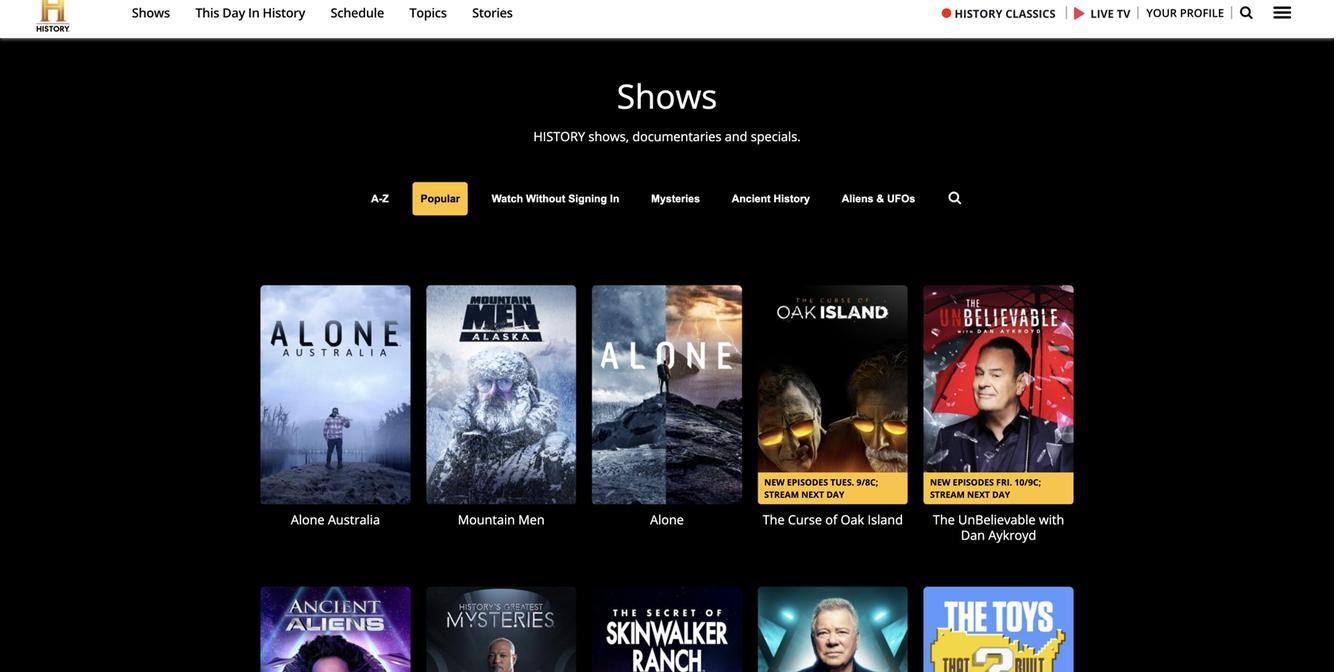 Task type: vqa. For each thing, say whether or not it's contained in the screenshot.
History to the right
yes



Task type: describe. For each thing, give the bounding box(es) containing it.
1 horizontal spatial history
[[774, 193, 810, 205]]

mountain men
[[458, 511, 545, 529]]

aliens & ufos button
[[834, 182, 923, 216]]

men
[[518, 511, 545, 529]]

the unbelievable with dan aykroyd
[[933, 511, 1064, 544]]

the unxplained image image
[[758, 587, 908, 673]]

day for the unbelievable with dan aykroyd
[[992, 489, 1010, 501]]

schedule button
[[323, 0, 392, 33]]

watch
[[492, 193, 523, 205]]

episodes for curse
[[787, 477, 828, 489]]

topics
[[409, 4, 447, 21]]

aykroyd
[[988, 527, 1036, 544]]

of
[[825, 511, 837, 529]]

the toys that built america image image
[[924, 587, 1074, 673]]

new for the curse of oak island
[[764, 477, 785, 489]]

watch without signing in
[[492, 193, 619, 205]]

ancient history
[[732, 193, 810, 205]]

ancient
[[732, 193, 771, 205]]

oak
[[841, 511, 864, 529]]

this
[[195, 4, 219, 21]]

shows inside button
[[132, 4, 170, 21]]

history shows, documentaries and specials.
[[533, 128, 801, 145]]

profile
[[1180, 5, 1224, 20]]

australia
[[328, 511, 380, 529]]

and
[[725, 128, 747, 145]]

popular button
[[413, 182, 468, 216]]

new episodes tues. 9/8c; stream next day
[[764, 477, 878, 501]]

search shows image
[[949, 192, 961, 205]]

new for the unbelievable with dan aykroyd
[[930, 477, 950, 489]]

dan
[[961, 527, 985, 544]]

your
[[1146, 5, 1177, 20]]

mysteries button
[[643, 182, 708, 216]]

alone image image
[[592, 286, 742, 505]]

your profile
[[1146, 5, 1224, 20]]

stories button
[[464, 0, 521, 33]]

ancient history button
[[724, 182, 818, 216]]

alone for alone australia
[[291, 511, 325, 529]]

watch without signing in button
[[484, 182, 627, 216]]

alone link
[[592, 286, 742, 556]]

&
[[876, 193, 884, 205]]

alone australia image image
[[260, 286, 410, 505]]

shows button
[[124, 0, 178, 33]]

alone australia link
[[260, 286, 410, 556]]

the unbelievable with dan aykroyd image image
[[924, 286, 1074, 505]]

your profile button
[[1146, 2, 1224, 24]]

day inside this day in history button
[[222, 4, 245, 21]]



Task type: locate. For each thing, give the bounding box(es) containing it.
episodes inside "new episodes fri. 10/9c; stream next day"
[[953, 477, 994, 489]]

1 horizontal spatial the
[[933, 511, 955, 529]]

history left schedule
[[263, 4, 305, 21]]

0 horizontal spatial the
[[763, 511, 785, 529]]

the inside the unbelievable with dan aykroyd
[[933, 511, 955, 529]]

day down fri.
[[992, 489, 1010, 501]]

signing
[[568, 193, 607, 205]]

in right this
[[248, 4, 260, 21]]

history classics
[[955, 6, 1056, 21]]

ufos
[[887, 193, 915, 205]]

this day in history button
[[187, 0, 313, 33]]

1 horizontal spatial stream
[[930, 489, 965, 501]]

1 horizontal spatial new
[[930, 477, 950, 489]]

day inside "new episodes fri. 10/9c; stream next day"
[[992, 489, 1010, 501]]

day down tues.
[[826, 489, 844, 501]]

mountain men image image
[[426, 286, 576, 505]]

with
[[1039, 511, 1064, 529]]

history
[[263, 4, 305, 21], [955, 6, 1003, 21], [774, 193, 810, 205]]

z
[[382, 193, 389, 205]]

1 alone from the left
[[291, 511, 325, 529]]

2 episodes from the left
[[953, 477, 994, 489]]

next for unbelievable
[[967, 489, 990, 501]]

in right signing
[[610, 193, 619, 205]]

stream inside new episodes tues. 9/8c; stream next day
[[764, 489, 799, 501]]

mountain men link
[[426, 286, 576, 556]]

2 stream from the left
[[930, 489, 965, 501]]

0 horizontal spatial alone
[[291, 511, 325, 529]]

documentaries
[[632, 128, 722, 145]]

1 horizontal spatial episodes
[[953, 477, 994, 489]]

the curse of oak island
[[763, 511, 903, 529]]

new
[[764, 477, 785, 489], [930, 477, 950, 489]]

1 horizontal spatial in
[[610, 193, 619, 205]]

island
[[868, 511, 903, 529]]

0 vertical spatial in
[[248, 4, 260, 21]]

0 horizontal spatial episodes
[[787, 477, 828, 489]]

a-z
[[371, 193, 389, 205]]

day
[[222, 4, 245, 21], [826, 489, 844, 501], [992, 489, 1010, 501]]

stream
[[764, 489, 799, 501], [930, 489, 965, 501]]

in
[[248, 4, 260, 21], [610, 193, 619, 205]]

1 the from the left
[[763, 511, 785, 529]]

stream for curse
[[764, 489, 799, 501]]

schedule
[[331, 4, 384, 21]]

stream up the curse
[[764, 489, 799, 501]]

classics
[[1005, 6, 1056, 21]]

alone australia
[[291, 511, 380, 529]]

fri.
[[996, 477, 1012, 489]]

next up unbelievable
[[967, 489, 990, 501]]

1 horizontal spatial alone
[[650, 511, 684, 529]]

day inside new episodes tues. 9/8c; stream next day
[[826, 489, 844, 501]]

mysteries
[[651, 193, 700, 205]]

0 horizontal spatial shows
[[132, 4, 170, 21]]

2 horizontal spatial history
[[955, 6, 1003, 21]]

live tv link
[[1073, 0, 1138, 29]]

history's greatest mysteries image image
[[426, 587, 576, 673]]

stories
[[472, 4, 513, 21]]

next
[[801, 489, 824, 501], [967, 489, 990, 501]]

new inside "new episodes fri. 10/9c; stream next day"
[[930, 477, 950, 489]]

the left dan
[[933, 511, 955, 529]]

0 vertical spatial shows
[[132, 4, 170, 21]]

day for the curse of oak island
[[826, 489, 844, 501]]

2 new from the left
[[930, 477, 950, 489]]

0 horizontal spatial next
[[801, 489, 824, 501]]

0 horizontal spatial history
[[263, 4, 305, 21]]

shows,
[[588, 128, 629, 145]]

new left fri.
[[930, 477, 950, 489]]

popular
[[421, 193, 460, 205]]

stream for unbelievable
[[930, 489, 965, 501]]

0 horizontal spatial in
[[248, 4, 260, 21]]

a-z button
[[363, 182, 397, 216]]

2 the from the left
[[933, 511, 955, 529]]

the left the curse
[[763, 511, 785, 529]]

curse
[[788, 511, 822, 529]]

episodes for unbelievable
[[953, 477, 994, 489]]

9/8c;
[[857, 477, 878, 489]]

new inside new episodes tues. 9/8c; stream next day
[[764, 477, 785, 489]]

history classics button
[[942, 0, 1063, 29]]

history left classics
[[955, 6, 1003, 21]]

2 alone from the left
[[650, 511, 684, 529]]

next inside new episodes tues. 9/8c; stream next day
[[801, 489, 824, 501]]

live tv
[[1090, 6, 1130, 21]]

history
[[533, 128, 585, 145]]

1 horizontal spatial shows
[[617, 73, 717, 119]]

2 next from the left
[[967, 489, 990, 501]]

1 stream from the left
[[764, 489, 799, 501]]

aliens
[[842, 193, 874, 205]]

shows up history shows, documentaries and specials.
[[617, 73, 717, 119]]

new episodes fri. 10/9c; stream next day
[[930, 477, 1041, 501]]

next up the curse
[[801, 489, 824, 501]]

tv
[[1117, 6, 1130, 21]]

a-
[[371, 193, 382, 205]]

without
[[526, 193, 565, 205]]

0 horizontal spatial new
[[764, 477, 785, 489]]

specials.
[[751, 128, 801, 145]]

shows left this
[[132, 4, 170, 21]]

the curse of oak island image image
[[758, 286, 908, 505]]

this day in history
[[195, 4, 305, 21]]

episodes inside new episodes tues. 9/8c; stream next day
[[787, 477, 828, 489]]

1 next from the left
[[801, 489, 824, 501]]

unbelievable
[[958, 511, 1036, 529]]

the
[[763, 511, 785, 529], [933, 511, 955, 529]]

episodes left fri.
[[953, 477, 994, 489]]

aliens & ufos
[[842, 193, 915, 205]]

1 horizontal spatial next
[[967, 489, 990, 501]]

alone inside alone link
[[650, 511, 684, 529]]

1 new from the left
[[764, 477, 785, 489]]

the secret of skinwalker ranch image image
[[592, 587, 742, 673]]

ancient aliens image image
[[260, 587, 410, 673]]

history right ancient
[[774, 193, 810, 205]]

the for the unbelievable with dan aykroyd
[[933, 511, 955, 529]]

2 horizontal spatial day
[[992, 489, 1010, 501]]

new left tues.
[[764, 477, 785, 489]]

next for curse
[[801, 489, 824, 501]]

tues.
[[830, 477, 854, 489]]

1 episodes from the left
[[787, 477, 828, 489]]

the for the curse of oak island
[[763, 511, 785, 529]]

alone for alone
[[650, 511, 684, 529]]

stream inside "new episodes fri. 10/9c; stream next day"
[[930, 489, 965, 501]]

episodes left tues.
[[787, 477, 828, 489]]

0 horizontal spatial stream
[[764, 489, 799, 501]]

day right this
[[222, 4, 245, 21]]

10/9c;
[[1014, 477, 1041, 489]]

stream up dan
[[930, 489, 965, 501]]

0 horizontal spatial day
[[222, 4, 245, 21]]

1 vertical spatial in
[[610, 193, 619, 205]]

1 horizontal spatial day
[[826, 489, 844, 501]]

shows
[[132, 4, 170, 21], [617, 73, 717, 119]]

1 vertical spatial shows
[[617, 73, 717, 119]]

mountain
[[458, 511, 515, 529]]

next inside "new episodes fri. 10/9c; stream next day"
[[967, 489, 990, 501]]

episodes
[[787, 477, 828, 489], [953, 477, 994, 489]]

alone
[[291, 511, 325, 529], [650, 511, 684, 529]]

live
[[1090, 6, 1114, 21]]

topics button
[[401, 0, 455, 33]]



